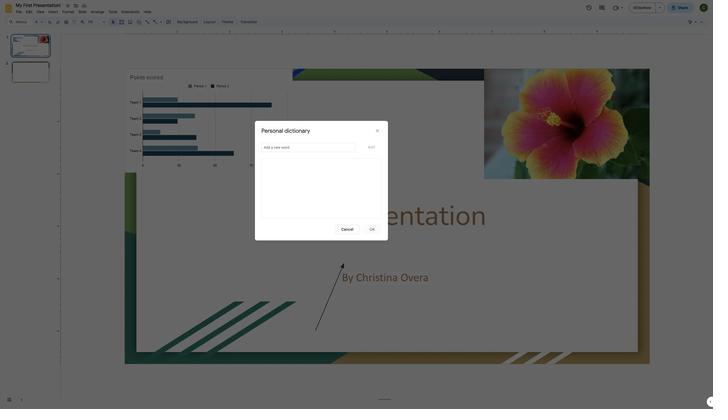 Task type: describe. For each thing, give the bounding box(es) containing it.
menu bar inside "menu bar" banner
[[14, 7, 153, 15]]

personal dictionary dialog
[[255, 121, 388, 241]]

Rename text field
[[14, 2, 64, 8]]

transition button
[[238, 18, 260, 26]]

background button
[[175, 18, 200, 26]]

navigation inside personal dictionary "application"
[[0, 29, 57, 409]]

ok
[[370, 227, 375, 232]]

background
[[177, 20, 198, 24]]

dictionary
[[285, 127, 310, 134]]

theme
[[222, 20, 233, 24]]

transition
[[240, 20, 257, 24]]

Star checkbox
[[64, 2, 71, 9]]

personal dictionary
[[262, 127, 310, 134]]

add
[[368, 145, 375, 150]]



Task type: vqa. For each thing, say whether or not it's contained in the screenshot.
navigation
yes



Task type: locate. For each thing, give the bounding box(es) containing it.
personal dictionary application
[[0, 0, 713, 409]]

personal dictionary entries.  press delete or backspace to remove words from the dictionary. list box
[[262, 158, 382, 219]]

personal dictionary heading
[[262, 127, 313, 135]]

menu bar
[[14, 7, 153, 15]]

cancel button
[[335, 225, 360, 234]]

main toolbar
[[32, 18, 260, 26]]

navigation
[[0, 29, 57, 409]]

Add a new word text field
[[262, 143, 355, 152]]

ok button
[[363, 225, 382, 234]]

mode and view toolbar
[[687, 17, 706, 27]]

personal
[[262, 127, 283, 134]]

share. private to only me. image
[[671, 5, 676, 10]]

theme button
[[219, 18, 236, 26]]

cancel
[[341, 227, 354, 232]]

add button
[[362, 143, 382, 152]]

Menus field
[[6, 18, 32, 26]]

menu bar banner
[[0, 0, 713, 409]]



